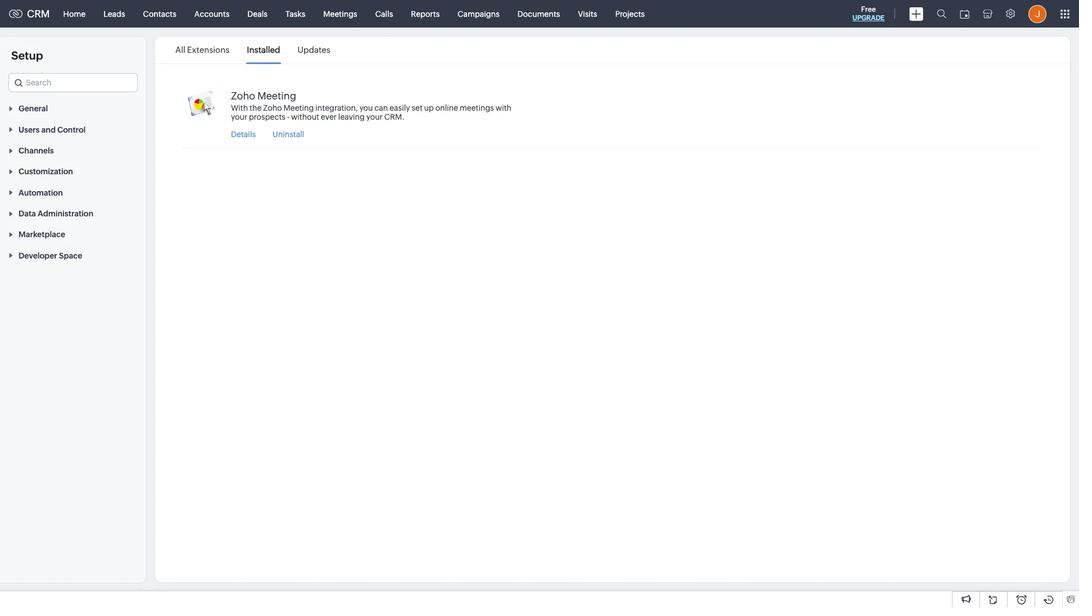 Task type: describe. For each thing, give the bounding box(es) containing it.
tasks link
[[277, 0, 314, 27]]

profile image
[[1029, 5, 1047, 23]]

without
[[291, 112, 319, 121]]

general
[[19, 104, 48, 113]]

all extensions
[[175, 45, 230, 55]]

all extensions link
[[175, 37, 230, 63]]

create menu element
[[903, 0, 930, 27]]

upgrade
[[853, 14, 885, 22]]

users
[[19, 125, 40, 134]]

home
[[63, 9, 86, 18]]

accounts link
[[185, 0, 239, 27]]

control
[[57, 125, 86, 134]]

profile element
[[1022, 0, 1053, 27]]

-
[[287, 112, 290, 121]]

details
[[231, 130, 256, 139]]

developer
[[19, 251, 57, 260]]

users and control
[[19, 125, 86, 134]]

updates link
[[298, 37, 330, 63]]

data administration
[[19, 209, 93, 218]]

calendar image
[[960, 9, 970, 18]]

tasks
[[286, 9, 305, 18]]

accounts
[[194, 9, 230, 18]]

meetings
[[460, 103, 494, 112]]

administration
[[38, 209, 93, 218]]

free
[[861, 5, 876, 13]]

space
[[59, 251, 82, 260]]

with
[[496, 103, 512, 112]]

leads
[[104, 9, 125, 18]]

easily
[[390, 103, 410, 112]]

marketplace button
[[0, 224, 146, 245]]

0 vertical spatial meeting
[[257, 90, 296, 102]]

installed link
[[247, 37, 280, 63]]

uninstall
[[273, 130, 304, 139]]

Search text field
[[9, 74, 137, 92]]

create menu image
[[910, 7, 924, 21]]

crm link
[[9, 8, 50, 20]]

deals link
[[239, 0, 277, 27]]

prospects
[[249, 112, 286, 121]]

general button
[[0, 98, 146, 119]]

1 vertical spatial meeting
[[284, 103, 314, 112]]

deals
[[248, 9, 268, 18]]

free upgrade
[[853, 5, 885, 22]]

you
[[360, 103, 373, 112]]

visits
[[578, 9, 597, 18]]

uninstall link
[[273, 130, 304, 139]]

installed
[[247, 45, 280, 55]]

ever
[[321, 112, 337, 121]]

calls link
[[366, 0, 402, 27]]

reports link
[[402, 0, 449, 27]]



Task type: locate. For each thing, give the bounding box(es) containing it.
setup
[[11, 49, 43, 62]]

search image
[[937, 9, 947, 19]]

None field
[[8, 73, 138, 92]]

extensions
[[187, 45, 230, 55]]

your
[[231, 112, 247, 121], [366, 112, 383, 121]]

marketplace
[[19, 230, 65, 239]]

documents link
[[509, 0, 569, 27]]

reports
[[411, 9, 440, 18]]

visits link
[[569, 0, 606, 27]]

zoho meeting with the zoho meeting integration, you can easily set up online meetings with your prospects - without ever leaving your crm.
[[231, 90, 512, 121]]

1 horizontal spatial your
[[366, 112, 383, 121]]

up
[[424, 103, 434, 112]]

data
[[19, 209, 36, 218]]

contacts
[[143, 9, 176, 18]]

all
[[175, 45, 185, 55]]

developer space
[[19, 251, 82, 260]]

calls
[[375, 9, 393, 18]]

your left "crm."
[[366, 112, 383, 121]]

your up details link
[[231, 112, 247, 121]]

zoho right the
[[263, 103, 282, 112]]

documents
[[518, 9, 560, 18]]

the
[[250, 103, 262, 112]]

campaigns link
[[449, 0, 509, 27]]

online
[[436, 103, 458, 112]]

updates
[[298, 45, 330, 55]]

developer space button
[[0, 245, 146, 266]]

with
[[231, 103, 248, 112]]

1 horizontal spatial zoho
[[263, 103, 282, 112]]

meeting up prospects
[[257, 90, 296, 102]]

home link
[[54, 0, 95, 27]]

integration,
[[315, 103, 358, 112]]

meeting up 'uninstall'
[[284, 103, 314, 112]]

search element
[[930, 0, 953, 28]]

leaving
[[338, 112, 365, 121]]

automation button
[[0, 182, 146, 203]]

1 your from the left
[[231, 112, 247, 121]]

can
[[375, 103, 388, 112]]

users and control button
[[0, 119, 146, 140]]

zoho meeting link
[[231, 90, 296, 103]]

projects link
[[606, 0, 654, 27]]

campaigns
[[458, 9, 500, 18]]

crm
[[27, 8, 50, 20]]

details link
[[231, 130, 256, 139]]

and
[[41, 125, 56, 134]]

projects
[[615, 9, 645, 18]]

channels button
[[0, 140, 146, 161]]

zoho
[[231, 90, 255, 102], [263, 103, 282, 112]]

crm.
[[384, 112, 405, 121]]

1 vertical spatial zoho
[[263, 103, 282, 112]]

contacts link
[[134, 0, 185, 27]]

0 horizontal spatial your
[[231, 112, 247, 121]]

0 horizontal spatial zoho
[[231, 90, 255, 102]]

2 your from the left
[[366, 112, 383, 121]]

0 vertical spatial zoho
[[231, 90, 255, 102]]

leads link
[[95, 0, 134, 27]]

channels
[[19, 146, 54, 155]]

data administration button
[[0, 203, 146, 224]]

automation
[[19, 188, 63, 197]]

customization button
[[0, 161, 146, 182]]

customization
[[19, 167, 73, 176]]

meeting
[[257, 90, 296, 102], [284, 103, 314, 112]]

meetings link
[[314, 0, 366, 27]]

zoho up with
[[231, 90, 255, 102]]

set
[[412, 103, 423, 112]]

meetings
[[323, 9, 357, 18]]



Task type: vqa. For each thing, say whether or not it's contained in the screenshot.
AUDIT
no



